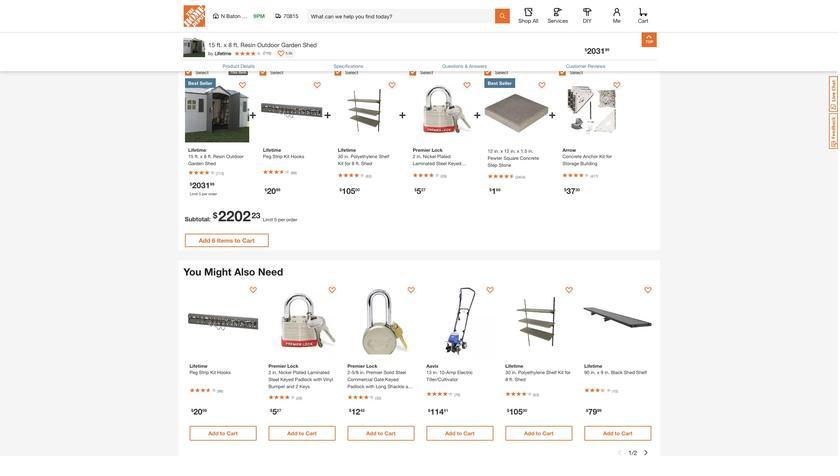 Task type: locate. For each thing, give the bounding box(es) containing it.
solid
[[384, 370, 394, 376]]

1 vertical spatial for
[[345, 161, 351, 166]]

15 ft. x 8 ft. resin outdoor garden shed
[[208, 41, 317, 49]]

bumper inside 4 / 6 group
[[452, 168, 469, 173]]

2 add to cart from the left
[[287, 430, 317, 437]]

1 horizontal spatial 30 in. polyethylene shelf kit for 8 ft. shed image
[[502, 285, 576, 359]]

hooks inside 2 / 6 group
[[291, 154, 304, 159]]

2031
[[587, 46, 605, 56], [192, 181, 210, 190]]

+ for 105
[[399, 107, 406, 121]]

12 up square
[[504, 148, 510, 154]]

20 inside 2 / 6 group
[[267, 186, 276, 196]]

2 vertical spatial 8
[[506, 377, 508, 383]]

out
[[189, 17, 196, 23]]

select inside 1 / 6 group
[[196, 70, 209, 75]]

0 vertical spatial limit
[[190, 192, 198, 196]]

What can we help you find today? search field
[[311, 9, 495, 23]]

1 horizontal spatial bumper
[[452, 168, 469, 173]]

services button
[[547, 8, 569, 24]]

3 add to cart from the left
[[366, 430, 396, 437]]

90 in. x 9 in. black shed shelf image
[[581, 285, 655, 359]]

premier
[[413, 147, 430, 153], [269, 364, 286, 369], [348, 364, 365, 369], [366, 370, 382, 376]]

nickel inside 4 / 6 group
[[423, 154, 436, 159]]

2 + from the left
[[324, 107, 331, 121]]

0 vertical spatial padlock
[[413, 168, 430, 173]]

1 vertical spatial bumper
[[269, 384, 285, 390]]

( inside 3 / 6 group
[[366, 174, 367, 179]]

plated for the rightmost 2 in. nickel plated laminated steel keyed padlock with vinyl bumper and 2 keys image
[[437, 154, 451, 159]]

1 horizontal spatial with
[[366, 384, 375, 390]]

peg strip kit hooks image
[[260, 78, 324, 143], [186, 285, 260, 359]]

ft. inside 3 / 6 group
[[356, 161, 360, 166]]

0 horizontal spatial shelf
[[379, 154, 389, 159]]

bought
[[229, 44, 261, 55]]

1
[[492, 186, 496, 196]]

x up pewter
[[501, 148, 503, 154]]

+ inside 2 / 6 group
[[324, 107, 331, 121]]

select inside 6 / 6 group
[[570, 70, 583, 75]]

$ inside "$ 37 30"
[[564, 187, 567, 192]]

6 select from the left
[[570, 70, 583, 75]]

79 for $ 79 99
[[588, 407, 597, 417]]

best inside 5 / 6 group
[[488, 80, 498, 86]]

1 horizontal spatial limit
[[263, 217, 273, 222]]

1 horizontal spatial for
[[565, 370, 571, 376]]

0 horizontal spatial 12
[[351, 407, 360, 417]]

$ 20 99 inside 2 / 6 group
[[265, 186, 280, 196]]

0 vertical spatial bumper
[[452, 168, 469, 173]]

questions & answers button
[[442, 63, 487, 70], [442, 63, 487, 70]]

live chat image
[[829, 76, 838, 112]]

in. inside aavix 13 in. 10-amp electric tiller/cultivator
[[433, 370, 438, 376]]

steel inside 4 / 6 group
[[436, 161, 447, 166]]

peg strip kit hooks image inside 2 / 6 group
[[260, 78, 324, 143]]

0 vertical spatial ( 98 )
[[291, 171, 297, 175]]

0 vertical spatial order
[[208, 192, 217, 196]]

$ 114 41
[[428, 407, 448, 417]]

0 horizontal spatial premier lock 2 in. nickel plated laminated steel keyed padlock with vinyl bumper and 2 keys
[[269, 364, 333, 390]]

add to cart button for 20
[[190, 426, 257, 441]]

per
[[202, 192, 207, 196], [278, 217, 285, 222]]

28 inside 4 / 6 group
[[442, 174, 446, 179]]

to for 5
[[299, 430, 304, 437]]

cart link
[[636, 8, 651, 24]]

1.5
[[521, 148, 527, 154]]

add to cart for 12
[[366, 430, 396, 437]]

1 seller from the left
[[200, 80, 212, 86]]

display image for 5
[[329, 288, 336, 294]]

rouge
[[242, 13, 258, 19]]

select inside 3 / 6 group
[[345, 70, 359, 75]]

00 for 30 in. polyethylene shelf kit for 8 ft. shed image to the right
[[523, 408, 527, 413]]

1 vertical spatial 98
[[218, 389, 222, 394]]

6 / 6 group
[[559, 65, 631, 205]]

2202
[[218, 207, 251, 225]]

add to cart for 5
[[287, 430, 317, 437]]

order inside 1 / 6 group
[[208, 192, 217, 196]]

1 best from the left
[[188, 80, 198, 86]]

product image image
[[183, 35, 205, 57]]

1 horizontal spatial 63
[[534, 393, 538, 397]]

$ 2031 99 down diy
[[585, 46, 610, 56]]

0 horizontal spatial steel
[[269, 377, 279, 383]]

63
[[367, 174, 371, 179], [534, 393, 538, 397]]

add to cart button for 79
[[585, 426, 651, 441]]

1 horizontal spatial keyed
[[385, 377, 399, 383]]

0 horizontal spatial strip
[[199, 370, 209, 376]]

add for 105
[[524, 430, 535, 437]]

3 select from the left
[[345, 70, 359, 75]]

product details button
[[223, 63, 255, 70], [223, 63, 255, 70]]

best inside 1 / 6 group
[[188, 80, 198, 86]]

0 horizontal spatial order
[[208, 192, 217, 196]]

) inside 5 / 6 group
[[525, 175, 526, 179]]

select inside 4 / 6 group
[[420, 70, 433, 75]]

shackle
[[388, 384, 404, 390]]

limit inside 1 / 6 group
[[190, 192, 198, 196]]

kit inside arrow concrete anchor kit for storage building
[[600, 154, 605, 159]]

2 / 6 group
[[260, 65, 331, 205]]

( 715 )
[[263, 51, 271, 55]]

6 add to cart button from the left
[[585, 426, 651, 441]]

12 up pewter
[[488, 148, 493, 154]]

0 horizontal spatial lifetime peg strip kit hooks
[[190, 364, 231, 376]]

pewter
[[488, 155, 503, 161]]

2031 down diy
[[587, 46, 605, 56]]

1 vertical spatial order
[[286, 217, 297, 222]]

1 horizontal spatial $ 2031 99
[[585, 46, 610, 56]]

2031 up limit 5 per order
[[192, 181, 210, 190]]

1 vertical spatial customer reviews
[[566, 63, 606, 69]]

4 add to cart button from the left
[[427, 426, 494, 441]]

outdoor
[[257, 41, 280, 49]]

98 inside 2 / 6 group
[[292, 171, 296, 175]]

0 vertical spatial ( 63 )
[[366, 174, 372, 179]]

kit
[[284, 154, 290, 159], [600, 154, 605, 159], [338, 161, 344, 166], [210, 370, 216, 376], [558, 370, 564, 376]]

tiller/cultivator
[[427, 377, 458, 383]]

98
[[292, 171, 296, 175], [218, 389, 222, 394]]

2 horizontal spatial keyed
[[448, 161, 462, 166]]

x left 1.5
[[517, 148, 520, 154]]

5/8
[[352, 370, 359, 376]]

subtotal: $ 2202 23 limit 5 per order
[[185, 207, 297, 225]]

0 vertical spatial with
[[431, 168, 440, 173]]

vinyl
[[441, 168, 451, 173], [323, 377, 333, 383]]

best
[[188, 80, 198, 86], [488, 80, 498, 86]]

0 horizontal spatial limit
[[190, 192, 198, 196]]

0 horizontal spatial polyethylene
[[351, 154, 378, 159]]

display image
[[239, 82, 246, 89], [314, 82, 321, 89], [329, 288, 336, 294], [408, 288, 415, 294]]

1 vertical spatial laminated
[[308, 370, 330, 376]]

services
[[548, 17, 568, 24]]

display image
[[278, 51, 285, 57], [389, 82, 396, 89], [464, 82, 471, 89], [539, 82, 546, 89], [614, 82, 620, 89], [250, 288, 257, 294], [487, 288, 494, 294], [566, 288, 572, 294], [645, 288, 651, 294]]

with
[[431, 168, 440, 173], [313, 377, 322, 383], [366, 384, 375, 390]]

0 vertical spatial steel
[[436, 161, 447, 166]]

0 vertical spatial nickel
[[423, 154, 436, 159]]

with for 2 in. nickel plated laminated steel keyed padlock with vinyl bumper and 2 keys image to the left
[[313, 377, 322, 383]]

$ 105 00 inside 3 / 6 group
[[340, 186, 360, 196]]

cart for 5
[[306, 430, 317, 437]]

2 horizontal spatial 12
[[504, 148, 510, 154]]

12 down commercial
[[351, 407, 360, 417]]

0 horizontal spatial 00
[[355, 187, 360, 192]]

27 for 2 in. nickel plated laminated steel keyed padlock with vinyl bumper and 2 keys image to the left
[[277, 408, 281, 413]]

1 horizontal spatial hooks
[[291, 154, 304, 159]]

add for 12
[[366, 430, 377, 437]]

for inside arrow concrete anchor kit for storage building
[[607, 154, 612, 159]]

) inside 6 / 6 group
[[598, 174, 598, 179]]

add 6 items to cart
[[199, 237, 255, 244]]

2 vertical spatial padlock
[[348, 384, 365, 390]]

answers
[[469, 63, 487, 69]]

limit inside subtotal: $ 2202 23 limit 5 per order
[[263, 217, 273, 222]]

padlock
[[413, 168, 430, 173], [295, 377, 312, 383], [348, 384, 365, 390]]

lifetime peg strip kit hooks inside 2 / 6 group
[[263, 147, 304, 159]]

peg
[[263, 154, 271, 159], [190, 370, 198, 376]]

63 inside 3 / 6 group
[[367, 174, 371, 179]]

add to cart
[[208, 430, 238, 437], [287, 430, 317, 437], [366, 430, 396, 437], [445, 430, 475, 437], [524, 430, 554, 437], [603, 430, 633, 437]]

105
[[342, 186, 355, 196], [509, 407, 523, 417]]

add to cart button for 114
[[427, 426, 494, 441]]

1 vertical spatial strip
[[199, 370, 209, 376]]

0 horizontal spatial lifetime 30 in. polyethylene shelf kit for 8 ft. shed
[[338, 147, 389, 166]]

1 vertical spatial $ 105 00
[[507, 407, 527, 417]]

questions
[[442, 63, 464, 69]]

lifetime peg strip kit hooks
[[263, 147, 304, 159], [190, 364, 231, 376]]

1 horizontal spatial 00
[[523, 408, 527, 413]]

2 best seller from the left
[[488, 80, 512, 86]]

concrete down 1.5
[[520, 155, 539, 161]]

1 vertical spatial ( 63 )
[[533, 393, 539, 397]]

1 horizontal spatial laminated
[[413, 161, 435, 166]]

1 horizontal spatial 27
[[421, 187, 426, 192]]

nickel
[[423, 154, 436, 159], [279, 370, 292, 376]]

1 horizontal spatial $ 105 00
[[507, 407, 527, 417]]

lifetime inside lifetime 90 in. x 9 in. black shed shelf
[[585, 364, 603, 369]]

0 horizontal spatial ( 63 )
[[366, 174, 372, 179]]

0 horizontal spatial per
[[202, 192, 207, 196]]

0 horizontal spatial 27
[[277, 408, 281, 413]]

add to cart button
[[190, 426, 257, 441], [269, 426, 336, 441], [348, 426, 415, 441], [427, 426, 494, 441], [506, 426, 572, 441], [585, 426, 651, 441]]

keys inside 4 / 6 group
[[426, 175, 436, 180]]

0 vertical spatial 28
[[442, 174, 446, 179]]

1 + from the left
[[249, 107, 256, 121]]

0 horizontal spatial concrete
[[520, 155, 539, 161]]

1 vertical spatial plated
[[293, 370, 306, 376]]

1 horizontal spatial 79
[[588, 407, 597, 417]]

limit
[[190, 192, 198, 196], [263, 217, 273, 222]]

keys for 2 in. nickel plated laminated steel keyed padlock with vinyl bumper and 2 keys image to the left
[[300, 384, 310, 390]]

0 vertical spatial $ 20 99
[[265, 186, 280, 196]]

( 10 )
[[612, 389, 618, 394]]

1 horizontal spatial shelf
[[546, 370, 557, 376]]

+ for 20
[[324, 107, 331, 121]]

building
[[581, 161, 598, 166]]

keys for the rightmost 2 in. nickel plated laminated steel keyed padlock with vinyl bumper and 2 keys image
[[426, 175, 436, 180]]

shelf inside lifetime 90 in. x 9 in. black shed shelf
[[636, 370, 647, 376]]

13 in. 10-amp electric tiller/cultivator image
[[423, 285, 497, 359]]

2 best from the left
[[488, 80, 498, 86]]

padlock for the rightmost 2 in. nickel plated laminated steel keyed padlock with vinyl bumper and 2 keys image
[[413, 168, 430, 173]]

0 horizontal spatial 105
[[342, 186, 355, 196]]

1 / 6 group
[[185, 65, 256, 205]]

best seller inside 1 / 6 group
[[188, 80, 212, 86]]

1 vertical spatial lifetime 30 in. polyethylene shelf kit for 8 ft. shed
[[506, 364, 571, 383]]

0 vertical spatial 79
[[455, 393, 459, 397]]

2 in. nickel plated laminated steel keyed padlock with vinyl bumper and 2 keys image
[[410, 78, 474, 143], [265, 285, 339, 359]]

1 vertical spatial ( 28 )
[[296, 396, 302, 401]]

0 horizontal spatial 2031
[[192, 181, 210, 190]]

aavix 13 in. 10-amp electric tiller/cultivator
[[427, 364, 473, 383]]

lifetime inside 3 / 6 group
[[338, 147, 356, 153]]

( 63 )
[[366, 174, 372, 179], [533, 393, 539, 397]]

20
[[267, 186, 276, 196], [194, 407, 202, 417]]

5 add to cart from the left
[[524, 430, 554, 437]]

plated
[[437, 154, 451, 159], [293, 370, 306, 376]]

per up subtotal: in the left top of the page
[[202, 192, 207, 196]]

steel for the rightmost 2 in. nickel plated laminated steel keyed padlock with vinyl bumper and 2 keys image
[[436, 161, 447, 166]]

premier lock 2 in. nickel plated laminated steel keyed padlock with vinyl bumper and 2 keys
[[413, 147, 469, 180], [269, 364, 333, 390]]

polyethylene inside 3 / 6 group
[[351, 154, 378, 159]]

lifetime inside 2 / 6 group
[[263, 147, 281, 153]]

1 horizontal spatial 8
[[352, 161, 355, 166]]

to for 105
[[536, 430, 541, 437]]

customer
[[182, 7, 210, 14], [566, 63, 587, 69]]

0 horizontal spatial best seller
[[188, 80, 212, 86]]

0 horizontal spatial 20
[[194, 407, 202, 417]]

steel inside premier lock 2-5/8 in. premier solid steel commercial gate keyed padlock with long shackle and 3 keys
[[396, 370, 406, 376]]

0 horizontal spatial ( 28 )
[[296, 396, 302, 401]]

keyed for the rightmost 2 in. nickel plated laminated steel keyed padlock with vinyl bumper and 2 keys image
[[448, 161, 462, 166]]

display image inside 2 / 6 group
[[314, 82, 321, 89]]

2 add to cart button from the left
[[269, 426, 336, 441]]

( inside 4 / 6 group
[[441, 174, 442, 179]]

0 vertical spatial $ 2031 99
[[585, 46, 610, 56]]

n baton rouge
[[221, 13, 258, 19]]

( 98 )
[[291, 171, 297, 175], [217, 389, 223, 394]]

select
[[196, 70, 209, 75], [271, 70, 284, 75], [345, 70, 359, 75], [420, 70, 433, 75], [495, 70, 508, 75], [570, 70, 583, 75]]

5 add to cart button from the left
[[506, 426, 572, 441]]

3.5k
[[286, 51, 293, 55]]

keyed inside 4 / 6 group
[[448, 161, 462, 166]]

concrete down arrow
[[563, 154, 582, 159]]

lock for 2 in. nickel plated laminated steel keyed padlock with vinyl bumper and 2 keys image to the left
[[287, 364, 298, 369]]

1 vertical spatial 00
[[523, 408, 527, 413]]

( 417 )
[[591, 174, 598, 179]]

1 horizontal spatial best
[[488, 80, 498, 86]]

2 seller from the left
[[499, 80, 512, 86]]

add for 20
[[208, 430, 219, 437]]

( 3404 )
[[516, 175, 526, 179]]

1 horizontal spatial polyethylene
[[518, 370, 545, 376]]

lock inside 4 / 6 group
[[432, 147, 443, 153]]

per right 23
[[278, 217, 285, 222]]

me
[[613, 17, 621, 24]]

68
[[496, 187, 501, 192]]

the home depot logo image
[[184, 5, 205, 27]]

seller
[[200, 80, 212, 86], [499, 80, 512, 86]]

cart for 20
[[227, 430, 238, 437]]

laminated for the rightmost 2 in. nickel plated laminated steel keyed padlock with vinyl bumper and 2 keys image
[[413, 161, 435, 166]]

to
[[235, 237, 241, 244], [220, 430, 225, 437], [299, 430, 304, 437], [378, 430, 383, 437], [457, 430, 462, 437], [536, 430, 541, 437], [615, 430, 620, 437]]

to inside button
[[235, 237, 241, 244]]

frequently bought together
[[182, 44, 301, 55]]

5 select from the left
[[495, 70, 508, 75]]

3 / 6 group
[[335, 65, 406, 205]]

3 + from the left
[[399, 107, 406, 121]]

4 add to cart from the left
[[445, 430, 475, 437]]

arrow concrete anchor kit for storage building
[[563, 147, 612, 166]]

strip inside 2 / 6 group
[[273, 154, 283, 159]]

4 / 6 group
[[410, 65, 481, 205]]

1 horizontal spatial lifetime 30 in. polyethylene shelf kit for 8 ft. shed
[[506, 364, 571, 383]]

0 vertical spatial 2 in. nickel plated laminated steel keyed padlock with vinyl bumper and 2 keys image
[[410, 78, 474, 143]]

79 for ( 79 )
[[455, 393, 459, 397]]

5 + from the left
[[549, 107, 556, 121]]

me button
[[606, 8, 628, 24]]

0 horizontal spatial 2 in. nickel plated laminated steel keyed padlock with vinyl bumper and 2 keys image
[[265, 285, 339, 359]]

add to cart for 105
[[524, 430, 554, 437]]

30 in. polyethylene shelf kit for 8 ft. shed image inside 3 / 6 group
[[335, 78, 399, 143]]

$ 2031 99 up limit 5 per order
[[190, 181, 215, 190]]

1 horizontal spatial per
[[278, 217, 285, 222]]

+ inside 3 / 6 group
[[399, 107, 406, 121]]

1 vertical spatial 27
[[277, 408, 281, 413]]

item
[[239, 70, 246, 74]]

4 select from the left
[[420, 70, 433, 75]]

shop
[[519, 17, 531, 24]]

3 add to cart button from the left
[[348, 426, 415, 441]]

2 horizontal spatial for
[[607, 154, 612, 159]]

0 vertical spatial vinyl
[[441, 168, 451, 173]]

keyed
[[448, 161, 462, 166], [280, 377, 294, 383], [385, 377, 399, 383]]

x left 9
[[597, 370, 600, 376]]

8
[[229, 41, 232, 49], [352, 161, 355, 166], [506, 377, 508, 383]]

1 horizontal spatial best seller
[[488, 80, 512, 86]]

lifetime 30 in. polyethylene shelf kit for 8 ft. shed
[[338, 147, 389, 166], [506, 364, 571, 383]]

5 inside subtotal: $ 2202 23 limit 5 per order
[[274, 217, 277, 222]]

1 select from the left
[[196, 70, 209, 75]]

0 horizontal spatial 28
[[297, 396, 301, 401]]

of
[[197, 17, 202, 23]]

$ 105 00
[[340, 186, 360, 196], [507, 407, 527, 417]]

12 in. x 12 in. x 1.5 in. pewter square concrete step stone
[[488, 148, 539, 168]]

0 vertical spatial customer reviews
[[182, 7, 236, 14]]

0 vertical spatial 63
[[367, 174, 371, 179]]

+
[[249, 107, 256, 121], [324, 107, 331, 121], [399, 107, 406, 121], [474, 107, 481, 121], [549, 107, 556, 121]]

0 horizontal spatial laminated
[[308, 370, 330, 376]]

2 vertical spatial with
[[366, 384, 375, 390]]

select for 105
[[345, 70, 359, 75]]

$ 5 27
[[415, 186, 426, 196], [270, 407, 281, 417]]

$ inside $ 114 41
[[428, 408, 430, 413]]

99 inside 2 / 6 group
[[276, 187, 280, 192]]

0 horizontal spatial nickel
[[279, 370, 292, 376]]

add for 5
[[287, 430, 298, 437]]

2 vertical spatial for
[[565, 370, 571, 376]]

( inside 5 / 6 group
[[516, 175, 517, 179]]

keyed for 2 in. nickel plated laminated steel keyed padlock with vinyl bumper and 2 keys image to the left
[[280, 377, 294, 383]]

0 horizontal spatial 63
[[367, 174, 371, 179]]

premier lock 2 in. nickel plated laminated steel keyed padlock with vinyl bumper and 2 keys inside 4 / 6 group
[[413, 147, 469, 180]]

1 horizontal spatial $ 5 27
[[415, 186, 426, 196]]

lifetime
[[215, 50, 231, 56], [263, 147, 281, 153], [338, 147, 356, 153], [190, 364, 208, 369], [506, 364, 524, 369], [585, 364, 603, 369]]

$ 12 42
[[349, 407, 365, 417]]

limit up subtotal: in the left top of the page
[[190, 192, 198, 196]]

1 add to cart from the left
[[208, 430, 238, 437]]

lifetime 30 in. polyethylene shelf kit for 8 ft. shed inside 3 / 6 group
[[338, 147, 389, 166]]

0 vertical spatial 8
[[229, 41, 232, 49]]

limit right 23
[[263, 217, 273, 222]]

0 horizontal spatial 30 in. polyethylene shelf kit for 8 ft. shed image
[[335, 78, 399, 143]]

1 horizontal spatial padlock
[[348, 384, 365, 390]]

00 inside 3 / 6 group
[[355, 187, 360, 192]]

5 / 6 group
[[485, 65, 556, 205]]

x up by lifetime at the left
[[224, 41, 227, 49]]

best seller
[[188, 80, 212, 86], [488, 80, 512, 86]]

kit inside 3 / 6 group
[[338, 161, 344, 166]]

1 best seller from the left
[[188, 80, 212, 86]]

1 horizontal spatial ( 98 )
[[291, 171, 297, 175]]

feedback link image
[[829, 113, 838, 149]]

1 add to cart button from the left
[[190, 426, 257, 441]]

0 vertical spatial reviews
[[212, 7, 236, 14]]

add for 79
[[603, 430, 614, 437]]

0 vertical spatial 00
[[355, 187, 360, 192]]

0 horizontal spatial 79
[[455, 393, 459, 397]]

28
[[442, 174, 446, 179], [297, 396, 301, 401]]

0 horizontal spatial $ 20 99
[[191, 407, 207, 417]]

99 inside 1 / 6 group
[[210, 182, 215, 187]]

6 add to cart from the left
[[603, 430, 633, 437]]

padlock inside 4 / 6 group
[[413, 168, 430, 173]]

30 in. polyethylene shelf kit for 8 ft. shed image
[[335, 78, 399, 143], [502, 285, 576, 359]]

1 vertical spatial steel
[[396, 370, 406, 376]]

vinyl inside 4 / 6 group
[[441, 168, 451, 173]]

( 28 ) inside 4 / 6 group
[[441, 174, 447, 179]]

1 horizontal spatial concrete
[[563, 154, 582, 159]]

laminated inside 4 / 6 group
[[413, 161, 435, 166]]

4 + from the left
[[474, 107, 481, 121]]

+ inside 4 / 6 group
[[474, 107, 481, 121]]

5
[[203, 17, 205, 23], [417, 186, 421, 196], [199, 192, 201, 196], [274, 217, 277, 222], [273, 407, 277, 417]]

add to cart for 114
[[445, 430, 475, 437]]

2 select from the left
[[271, 70, 284, 75]]



Task type: vqa. For each thing, say whether or not it's contained in the screenshot.
the 27
yes



Task type: describe. For each thing, give the bounding box(es) containing it.
1 vertical spatial peg
[[190, 370, 198, 376]]

1 vertical spatial nickel
[[279, 370, 292, 376]]

41
[[444, 408, 448, 413]]

subtotal:
[[185, 215, 211, 223]]

and inside premier lock 2-5/8 in. premier solid steel commercial gate keyed padlock with long shackle and 3 keys
[[406, 384, 414, 390]]

diy
[[583, 17, 592, 24]]

product
[[223, 63, 239, 69]]

0 horizontal spatial customer reviews
[[182, 7, 236, 14]]

n
[[221, 13, 225, 19]]

add to cart for 79
[[603, 430, 633, 437]]

black
[[611, 370, 623, 376]]

( 63 ) inside 3 / 6 group
[[366, 174, 372, 179]]

3404
[[517, 175, 525, 179]]

&
[[465, 63, 468, 69]]

display image for 12
[[408, 288, 415, 294]]

(715)
[[236, 17, 246, 23]]

) inside 4 / 6 group
[[446, 174, 447, 179]]

select inside 5 / 6 group
[[495, 70, 508, 75]]

99 inside $ 79 99
[[597, 408, 602, 413]]

42
[[360, 408, 365, 413]]

lifetime 90 in. x 9 in. black shed shelf
[[585, 364, 647, 376]]

lock for 2-5/8 in. premier solid steel commercial gate keyed padlock with long shackle and 3 keys image
[[366, 364, 377, 369]]

concrete inside arrow concrete anchor kit for storage building
[[563, 154, 582, 159]]

in. inside premier lock 2-5/8 in. premier solid steel commercial gate keyed padlock with long shackle and 3 keys
[[360, 370, 365, 376]]

2 horizontal spatial 8
[[506, 377, 508, 383]]

( inside 6 / 6 group
[[591, 174, 591, 179]]

23
[[252, 211, 261, 220]]

cart for 114
[[464, 430, 475, 437]]

6
[[212, 237, 215, 244]]

add to cart button for 5
[[269, 426, 336, 441]]

this item
[[230, 70, 246, 74]]

display image for 20
[[314, 82, 321, 89]]

add for 114
[[445, 430, 456, 437]]

1 vertical spatial polyethylene
[[518, 370, 545, 376]]

add to cart button for 105
[[506, 426, 572, 441]]

$ inside 1 / 6 group
[[190, 182, 192, 187]]

to for 79
[[615, 430, 620, 437]]

30 inside "$ 37 30"
[[576, 187, 580, 192]]

garden
[[281, 41, 301, 49]]

shed inside lifetime 90 in. x 9 in. black shed shelf
[[624, 370, 635, 376]]

) inside 2 / 6 group
[[296, 171, 297, 175]]

2031 inside 1 / 6 group
[[192, 181, 210, 190]]

limit 5 per order
[[190, 192, 217, 196]]

items
[[217, 237, 233, 244]]

0 horizontal spatial ( 98 )
[[217, 389, 223, 394]]

1 vertical spatial hooks
[[217, 370, 231, 376]]

shed inside 3 / 6 group
[[361, 161, 372, 166]]

( 30 )
[[375, 396, 381, 401]]

with inside premier lock 2-5/8 in. premier solid steel commercial gate keyed padlock with long shackle and 3 keys
[[366, 384, 375, 390]]

seller inside 5 / 6 group
[[499, 80, 512, 86]]

417
[[591, 174, 598, 179]]

30 inside 3 / 6 group
[[338, 154, 343, 159]]

commercial
[[348, 377, 373, 383]]

order inside subtotal: $ 2202 23 limit 5 per order
[[286, 217, 297, 222]]

0 horizontal spatial $ 5 27
[[270, 407, 281, 417]]

in. inside 4 / 6 group
[[417, 154, 422, 159]]

2-5/8 in. premier solid steel commercial gate keyed padlock with long shackle and 3 keys image
[[344, 285, 418, 359]]

storage
[[563, 161, 579, 166]]

concrete inside 12 in. x 12 in. x 1.5 in. pewter square concrete step stone
[[520, 155, 539, 161]]

shop all button
[[518, 8, 539, 24]]

4.2 out of 5
[[182, 17, 205, 23]]

kit inside 2 / 6 group
[[284, 154, 290, 159]]

lifetime 30 in. polyethylene shelf kit for 8 ft. shed for 30 in. polyethylene shelf kit for 8 ft. shed image to the right
[[506, 364, 571, 383]]

2-
[[348, 370, 352, 376]]

$ 5 27 inside 4 / 6 group
[[415, 186, 426, 196]]

12 in. x 12 in. x 1.5 in. pewter square concrete step stone link
[[488, 148, 546, 169]]

28 for 2 in. nickel plated laminated steel keyed padlock with vinyl bumper and 2 keys image to the left
[[297, 396, 301, 401]]

0 horizontal spatial bumper
[[269, 384, 285, 390]]

in. inside 3 / 6 group
[[345, 154, 350, 159]]

baton
[[226, 13, 241, 19]]

questions & answers
[[442, 63, 487, 69]]

might
[[204, 266, 232, 278]]

per inside 1 / 6 group
[[202, 192, 207, 196]]

1 horizontal spatial reviews
[[588, 63, 606, 69]]

0 horizontal spatial vinyl
[[323, 377, 333, 383]]

amp
[[446, 370, 456, 376]]

anchor
[[583, 154, 598, 159]]

1 horizontal spatial ( 63 )
[[533, 393, 539, 397]]

+ inside 1 / 6 group
[[249, 107, 256, 121]]

long
[[376, 384, 386, 390]]

keyed inside premier lock 2-5/8 in. premier solid steel commercial gate keyed padlock with long shackle and 3 keys
[[385, 377, 399, 383]]

12 in. x 12 in. x 1.5 in. pewter square concrete step stone image
[[485, 78, 549, 143]]

1 vertical spatial lifetime peg strip kit hooks
[[190, 364, 231, 376]]

x inside lifetime 90 in. x 9 in. black shed shelf
[[597, 370, 600, 376]]

specifications
[[334, 63, 363, 69]]

8 inside 3 / 6 group
[[352, 161, 355, 166]]

00 for 30 in. polyethylene shelf kit for 8 ft. shed image in 3 / 6 group
[[355, 187, 360, 192]]

add 6 items to cart button
[[185, 234, 269, 247]]

select for 37
[[570, 70, 583, 75]]

10
[[613, 389, 617, 394]]

by lifetime
[[208, 50, 231, 56]]

9
[[601, 370, 604, 376]]

to for 20
[[220, 430, 225, 437]]

13
[[427, 370, 432, 376]]

display image inside 1 / 6 group
[[239, 82, 246, 89]]

1 vertical spatial $ 20 99
[[191, 407, 207, 417]]

cart inside button
[[242, 237, 255, 244]]

and inside 4 / 6 group
[[413, 175, 421, 180]]

70815 button
[[276, 13, 299, 19]]

114
[[430, 407, 444, 417]]

4.2
[[182, 17, 188, 23]]

diy button
[[577, 8, 598, 24]]

27 for the rightmost 2 in. nickel plated laminated steel keyed padlock with vinyl bumper and 2 keys image
[[421, 187, 426, 192]]

cart for 105
[[543, 430, 554, 437]]

to for 114
[[457, 430, 462, 437]]

$ 37 30
[[564, 186, 580, 196]]

laminated for 2 in. nickel plated laminated steel keyed padlock with vinyl bumper and 2 keys image to the left
[[308, 370, 330, 376]]

you might also need
[[184, 266, 283, 278]]

shelf inside 3 / 6 group
[[379, 154, 389, 159]]

$ inside $ 79 99
[[586, 408, 588, 413]]

37
[[567, 186, 576, 196]]

) inside 3 / 6 group
[[371, 174, 372, 179]]

need
[[258, 266, 283, 278]]

( inside 2 / 6 group
[[291, 171, 292, 175]]

for inside 3 / 6 group
[[345, 161, 351, 166]]

70815
[[284, 13, 299, 19]]

per inside subtotal: $ 2202 23 limit 5 per order
[[278, 217, 285, 222]]

1 vertical spatial premier lock 2 in. nickel plated laminated steel keyed padlock with vinyl bumper and 2 keys
[[269, 364, 333, 390]]

electric
[[457, 370, 473, 376]]

0 horizontal spatial customer
[[182, 7, 210, 14]]

peg inside 2 / 6 group
[[263, 154, 271, 159]]

28 for the rightmost 2 in. nickel plated laminated steel keyed padlock with vinyl bumper and 2 keys image
[[442, 174, 446, 179]]

arrow
[[563, 147, 576, 153]]

aavix
[[427, 364, 439, 369]]

next slide image
[[643, 451, 649, 456]]

to for 12
[[378, 430, 383, 437]]

add to cart button for 12
[[348, 426, 415, 441]]

select for 5
[[420, 70, 433, 75]]

( 98 ) inside 2 / 6 group
[[291, 171, 297, 175]]

seller inside 1 / 6 group
[[200, 80, 212, 86]]

$ inside 3 / 6 group
[[340, 187, 342, 192]]

+ for 5
[[474, 107, 481, 121]]

$ 79 99
[[586, 407, 602, 417]]

all
[[533, 17, 539, 24]]

cart for 79
[[622, 430, 633, 437]]

step
[[488, 162, 498, 168]]

this
[[230, 70, 238, 74]]

display image inside 4 / 6 group
[[464, 82, 471, 89]]

1 horizontal spatial 12
[[488, 148, 493, 154]]

plated for 2 in. nickel plated laminated steel keyed padlock with vinyl bumper and 2 keys image to the left
[[293, 370, 306, 376]]

$ inside 4 / 6 group
[[415, 187, 417, 192]]

$ inside subtotal: $ 2202 23 limit 5 per order
[[213, 211, 218, 220]]

5 inside 1 / 6 group
[[199, 192, 201, 196]]

cart for 12
[[385, 430, 396, 437]]

3
[[348, 391, 350, 397]]

concrete anchor kit for storage building image
[[559, 78, 624, 143]]

$ inside $ 1 68
[[490, 187, 492, 192]]

keys inside premier lock 2-5/8 in. premier solid steel commercial gate keyed padlock with long shackle and 3 keys
[[351, 391, 362, 397]]

105 inside 3 / 6 group
[[342, 186, 355, 196]]

15
[[208, 41, 215, 49]]

( 28 ) for 2 in. nickel plated laminated steel keyed padlock with vinyl bumper and 2 keys image to the left
[[296, 396, 302, 401]]

$ inside "$ 12 42"
[[349, 408, 351, 413]]

add inside button
[[199, 237, 210, 244]]

shop all
[[519, 17, 539, 24]]

5 inside 4 / 6 group
[[417, 186, 421, 196]]

select for 20
[[271, 70, 284, 75]]

1 vertical spatial peg strip kit hooks image
[[186, 285, 260, 359]]

best seller inside 5 / 6 group
[[488, 80, 512, 86]]

padlock inside premier lock 2-5/8 in. premier solid steel commercial gate keyed padlock with long shackle and 3 keys
[[348, 384, 365, 390]]

this is the first slide image
[[617, 451, 623, 456]]

premier inside 4 / 6 group
[[413, 147, 430, 153]]

top button
[[642, 32, 657, 47]]

square
[[504, 155, 519, 161]]

product details
[[223, 63, 255, 69]]

resin
[[241, 41, 256, 49]]

add to cart for 20
[[208, 430, 238, 437]]

$ 2031 99 inside 1 / 6 group
[[190, 181, 215, 190]]

also
[[234, 266, 255, 278]]

0 vertical spatial 2031
[[587, 46, 605, 56]]

+ inside 5 / 6 group
[[549, 107, 556, 121]]

1 horizontal spatial customer
[[566, 63, 587, 69]]

1 horizontal spatial 105
[[509, 407, 523, 417]]

( 28 ) for the rightmost 2 in. nickel plated laminated steel keyed padlock with vinyl bumper and 2 keys image
[[441, 174, 447, 179]]

with for the rightmost 2 in. nickel plated laminated steel keyed padlock with vinyl bumper and 2 keys image
[[431, 168, 440, 173]]

padlock for 2 in. nickel plated laminated steel keyed padlock with vinyl bumper and 2 keys image to the left
[[295, 377, 312, 383]]

together
[[264, 44, 301, 55]]

stone
[[499, 162, 511, 168]]

steel for 2-5/8 in. premier solid steel commercial gate keyed padlock with long shackle and 3 keys image
[[396, 370, 406, 376]]

steel for 2 in. nickel plated laminated steel keyed padlock with vinyl bumper and 2 keys image to the left
[[269, 377, 279, 383]]

lifetime 30 in. polyethylene shelf kit for 8 ft. shed for 30 in. polyethylene shelf kit for 8 ft. shed image in 3 / 6 group
[[338, 147, 389, 166]]

frequently
[[182, 44, 226, 55]]

premier lock 2-5/8 in. premier solid steel commercial gate keyed padlock with long shackle and 3 keys
[[348, 364, 414, 397]]

9pm
[[254, 13, 265, 19]]

details
[[241, 63, 255, 69]]

$ inside 2 / 6 group
[[265, 187, 267, 192]]

you
[[184, 266, 201, 278]]

1 horizontal spatial 2 in. nickel plated laminated steel keyed padlock with vinyl bumper and 2 keys image
[[410, 78, 474, 143]]

0 horizontal spatial 8
[[229, 41, 232, 49]]

display image inside 3.5k dropdown button
[[278, 51, 285, 57]]

3.5k button
[[275, 48, 296, 58]]

lock for the rightmost 2 in. nickel plated laminated steel keyed padlock with vinyl bumper and 2 keys image
[[432, 147, 443, 153]]



